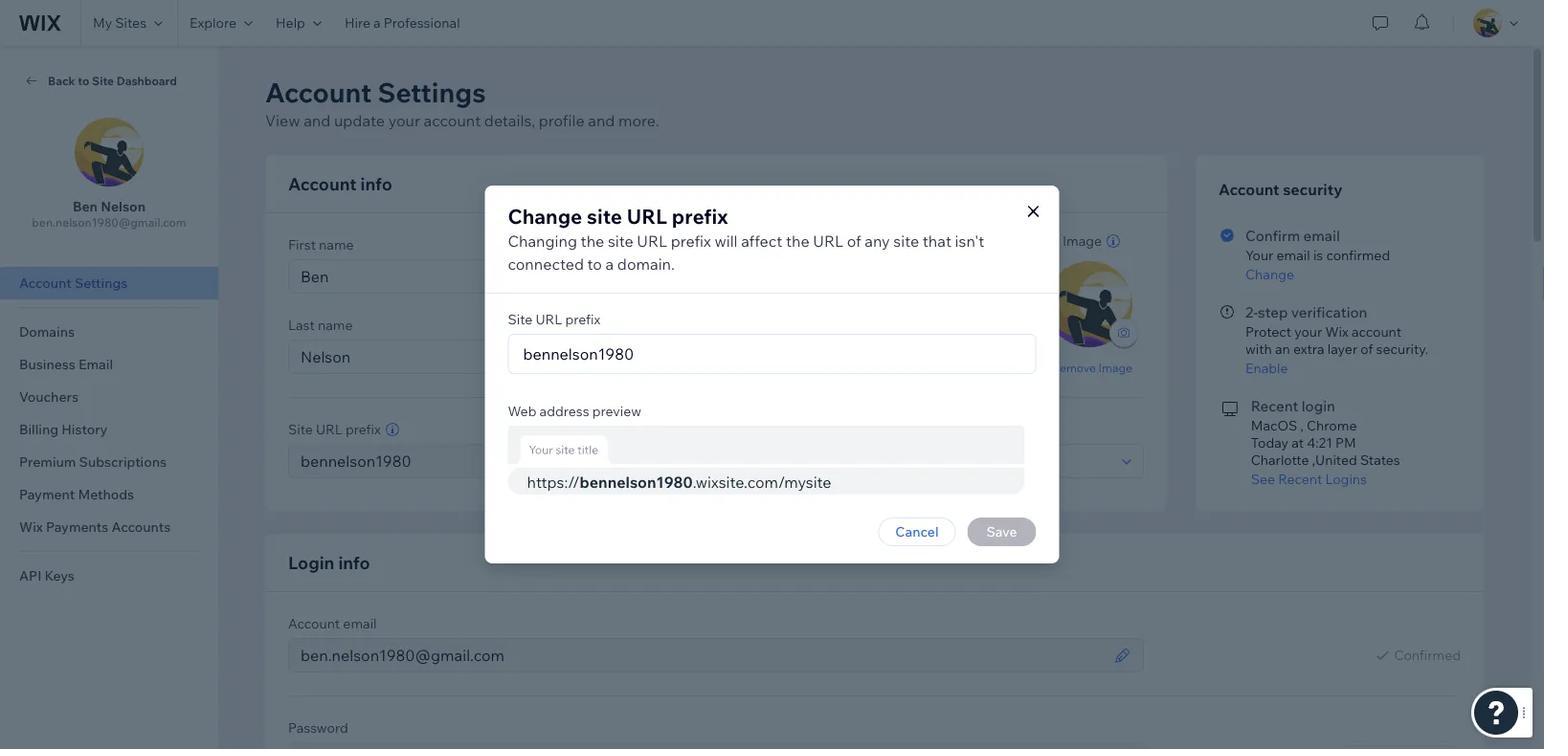 Task type: describe. For each thing, give the bounding box(es) containing it.
payment methods link
[[0, 479, 218, 511]]

your inside 2-step verification protect your wix account with an extra layer of security. enable
[[1295, 324, 1323, 340]]

account settings view and update your account details, profile and more.
[[265, 75, 659, 130]]

help button
[[264, 0, 333, 46]]

my sites
[[93, 14, 147, 31]]

connected
[[508, 255, 584, 274]]

step
[[1258, 303, 1288, 321]]

recent login macos , chrome today at 4:21 pm charlotte ,united states see recent logins
[[1251, 397, 1401, 488]]

methods
[[78, 486, 134, 503]]

chrome
[[1307, 417, 1357, 434]]

enable
[[1246, 360, 1288, 377]]

info for login info
[[338, 552, 370, 574]]

security
[[1283, 180, 1343, 199]]

wix inside 2-step verification protect your wix account with an extra layer of security. enable
[[1326, 324, 1349, 340]]

preview
[[592, 403, 642, 420]]

web
[[508, 403, 537, 420]]

Choose an account name text field
[[295, 445, 660, 478]]

help
[[276, 14, 305, 31]]

change inside confirm email your email is confirmed change
[[1246, 266, 1295, 283]]

pm
[[1336, 435, 1357, 451]]

verification
[[1291, 303, 1368, 321]]

email
[[78, 356, 113, 373]]

1 and from the left
[[304, 111, 331, 130]]

account for account security
[[1219, 180, 1280, 199]]

0 vertical spatial image
[[1063, 233, 1102, 249]]

change site url prefix changing the site url prefix will affect the url of any site that isn't connected to a domain.
[[508, 203, 985, 274]]

charlotte
[[1251, 452, 1309, 469]]

business email link
[[0, 349, 218, 381]]

professional
[[384, 14, 460, 31]]

name for last name
[[318, 317, 353, 334]]

back
[[48, 73, 75, 88]]

a inside change site url prefix changing the site url prefix will affect the url of any site that isn't connected to a domain.
[[606, 255, 614, 274]]

api keys
[[19, 568, 74, 585]]

history
[[62, 421, 108, 438]]

your inside account settings view and update your account details, profile and more.
[[388, 111, 420, 130]]

more.
[[619, 111, 659, 130]]

view
[[265, 111, 300, 130]]

last
[[288, 317, 315, 334]]

isn't
[[955, 232, 985, 251]]

change button
[[1246, 266, 1458, 283]]

an
[[1275, 341, 1290, 358]]

image inside button
[[1099, 360, 1133, 375]]

security.
[[1376, 341, 1429, 358]]

see
[[1251, 471, 1275, 488]]

with
[[1246, 341, 1272, 358]]

info for account info
[[361, 173, 392, 194]]

account for step
[[1352, 324, 1402, 340]]

1 vertical spatial email
[[1277, 247, 1311, 264]]

wix payments accounts link
[[0, 511, 218, 544]]

is
[[1314, 247, 1323, 264]]

business
[[19, 356, 75, 373]]

first name
[[288, 236, 354, 253]]

changing
[[508, 232, 577, 251]]

cancel
[[896, 524, 939, 540]]

account email
[[288, 616, 377, 632]]

ben
[[73, 198, 98, 215]]

billing
[[19, 421, 59, 438]]

back to site dashboard link
[[23, 72, 195, 89]]

1 horizontal spatial site
[[288, 421, 313, 438]]

vouchers
[[19, 389, 78, 405]]

1 vertical spatial recent
[[1278, 471, 1323, 488]]

macos
[[1251, 417, 1298, 434]]

layer
[[1328, 341, 1358, 358]]

language
[[779, 421, 837, 438]]

details,
[[484, 111, 535, 130]]

account settings link
[[0, 267, 218, 300]]

today
[[1251, 435, 1289, 451]]

domains
[[19, 324, 75, 340]]

account for settings
[[424, 111, 481, 130]]

dashboard
[[117, 73, 177, 88]]

my
[[93, 14, 112, 31]]

states
[[1360, 452, 1401, 469]]

billing history link
[[0, 414, 218, 446]]

domains link
[[0, 316, 218, 349]]

ben.nelson1980@gmail.com
[[32, 215, 186, 230]]

account settings
[[19, 275, 128, 292]]

back to site dashboard
[[48, 73, 177, 88]]

hire
[[345, 14, 370, 31]]

premium subscriptions link
[[0, 446, 218, 479]]

Enter account name text field
[[518, 335, 1027, 373]]

login
[[1302, 397, 1336, 415]]

explore
[[190, 14, 237, 31]]

to inside change site url prefix changing the site url prefix will affect the url of any site that isn't connected to a domain.
[[588, 255, 602, 274]]

0 horizontal spatial site url prefix
[[288, 421, 381, 438]]

of inside change site url prefix changing the site url prefix will affect the url of any site that isn't connected to a domain.
[[847, 232, 861, 251]]

Enter your last name. text field
[[295, 341, 994, 373]]

account for account settings
[[19, 275, 72, 292]]

confirmed
[[1326, 247, 1390, 264]]

confirm email your email is confirmed change
[[1246, 226, 1390, 283]]



Task type: locate. For each thing, give the bounding box(es) containing it.
hire a professional
[[345, 14, 460, 31]]

see recent logins button
[[1251, 471, 1461, 488]]

account inside account settings view and update your account details, profile and more.
[[424, 111, 481, 130]]

settings
[[378, 75, 486, 109], [75, 275, 128, 292]]

account up "view"
[[265, 75, 372, 109]]

,
[[1301, 417, 1304, 434]]

email down the login info
[[343, 616, 377, 632]]

settings inside the account settings link
[[75, 275, 128, 292]]

1 horizontal spatial of
[[1361, 341, 1373, 358]]

0 horizontal spatial settings
[[75, 275, 128, 292]]

url
[[627, 203, 667, 229], [637, 232, 668, 251], [813, 232, 844, 251], [536, 311, 562, 328], [316, 421, 343, 438]]

settings inside account settings view and update your account details, profile and more.
[[378, 75, 486, 109]]

email for account
[[343, 616, 377, 632]]

the right 'affect'
[[786, 232, 810, 251]]

1 vertical spatial to
[[588, 255, 602, 274]]

account up domains
[[19, 275, 72, 292]]

1 horizontal spatial your
[[1295, 324, 1323, 340]]

wix payments accounts
[[19, 519, 171, 536]]

0 vertical spatial to
[[78, 73, 89, 88]]

of left any
[[847, 232, 861, 251]]

1 vertical spatial of
[[1361, 341, 1373, 358]]

keys
[[45, 568, 74, 585]]

ben nelson ben.nelson1980@gmail.com
[[32, 198, 186, 230]]

settings for account settings view and update your account details, profile and more.
[[378, 75, 486, 109]]

password
[[288, 720, 348, 737]]

0 horizontal spatial the
[[581, 232, 604, 251]]

will
[[715, 232, 738, 251]]

site inside sidebar element
[[92, 73, 114, 88]]

payments
[[46, 519, 108, 536]]

the right changing
[[581, 232, 604, 251]]

change down your
[[1246, 266, 1295, 283]]

change up changing
[[508, 203, 582, 229]]

0 vertical spatial wix
[[1326, 324, 1349, 340]]

of
[[847, 232, 861, 251], [1361, 341, 1373, 358]]

any
[[865, 232, 890, 251]]

Enter your first name. text field
[[295, 260, 994, 293]]

account left details,
[[424, 111, 481, 130]]

account security
[[1219, 180, 1343, 199]]

sidebar element
[[0, 46, 219, 750]]

0 horizontal spatial account
[[424, 111, 481, 130]]

cancel button
[[878, 518, 956, 547]]

that
[[923, 232, 952, 251]]

account for account settings view and update your account details, profile and more.
[[265, 75, 372, 109]]

1 vertical spatial image
[[1099, 360, 1133, 375]]

email up is
[[1304, 226, 1340, 245]]

account for account email
[[288, 616, 340, 632]]

account up the first name
[[288, 173, 357, 194]]

account down login on the bottom
[[288, 616, 340, 632]]

1 horizontal spatial the
[[786, 232, 810, 251]]

0 horizontal spatial to
[[78, 73, 89, 88]]

recent
[[1251, 397, 1299, 415], [1278, 471, 1323, 488]]

1 horizontal spatial account
[[1352, 324, 1402, 340]]

of inside 2-step verification protect your wix account with an extra layer of security. enable
[[1361, 341, 1373, 358]]

business email
[[19, 356, 113, 373]]

your up extra
[[1295, 324, 1323, 340]]

0 vertical spatial account
[[424, 111, 481, 130]]

payment methods
[[19, 486, 134, 503]]

change inside change site url prefix changing the site url prefix will affect the url of any site that isn't connected to a domain.
[[508, 203, 582, 229]]

0 vertical spatial name
[[319, 236, 354, 253]]

premium subscriptions
[[19, 454, 167, 471]]

0 vertical spatial info
[[361, 173, 392, 194]]

account for account info
[[288, 173, 357, 194]]

login info
[[288, 552, 370, 574]]

sites
[[115, 14, 147, 31]]

the
[[581, 232, 604, 251], [786, 232, 810, 251]]

0 vertical spatial of
[[847, 232, 861, 251]]

0 vertical spatial a
[[374, 14, 381, 31]]

1 horizontal spatial change
[[1246, 266, 1295, 283]]

1 vertical spatial change
[[1246, 266, 1295, 283]]

settings for account settings
[[75, 275, 128, 292]]

affect
[[741, 232, 783, 251]]

1 horizontal spatial settings
[[378, 75, 486, 109]]

0 vertical spatial your
[[388, 111, 420, 130]]

remove
[[1052, 360, 1096, 375]]

and left "more."
[[588, 111, 615, 130]]

0 vertical spatial settings
[[378, 75, 486, 109]]

0 horizontal spatial a
[[374, 14, 381, 31]]

change
[[508, 203, 582, 229], [1246, 266, 1295, 283]]

0 horizontal spatial site
[[92, 73, 114, 88]]

remove image button
[[1052, 359, 1133, 376]]

account inside 2-step verification protect your wix account with an extra layer of security. enable
[[1352, 324, 1402, 340]]

api
[[19, 568, 42, 585]]

profile
[[539, 111, 585, 130]]

None field
[[731, 445, 1116, 478]]

0 vertical spatial recent
[[1251, 397, 1299, 415]]

of right layer
[[1361, 341, 1373, 358]]

0 vertical spatial change
[[508, 203, 582, 229]]

0 horizontal spatial and
[[304, 111, 331, 130]]

your
[[388, 111, 420, 130], [1295, 324, 1323, 340]]

1 horizontal spatial wix
[[1326, 324, 1349, 340]]

1 vertical spatial site
[[508, 311, 533, 328]]

2 vertical spatial site
[[288, 421, 313, 438]]

at
[[1292, 435, 1304, 451]]

2 and from the left
[[588, 111, 615, 130]]

1 vertical spatial settings
[[75, 275, 128, 292]]

1 horizontal spatial to
[[588, 255, 602, 274]]

1 the from the left
[[581, 232, 604, 251]]

account up the security. in the top right of the page
[[1352, 324, 1402, 340]]

and
[[304, 111, 331, 130], [588, 111, 615, 130]]

a right "hire"
[[374, 14, 381, 31]]

site
[[92, 73, 114, 88], [508, 311, 533, 328], [288, 421, 313, 438]]

email for confirm
[[1304, 226, 1340, 245]]

logins
[[1326, 471, 1367, 488]]

1 vertical spatial info
[[338, 552, 370, 574]]

account left language
[[724, 421, 776, 438]]

image
[[1063, 233, 1102, 249], [1099, 360, 1133, 375]]

account inside sidebar element
[[19, 275, 72, 292]]

1 vertical spatial name
[[318, 317, 353, 334]]

to inside sidebar element
[[78, 73, 89, 88]]

settings up domains 'link' on the left of the page
[[75, 275, 128, 292]]

last name
[[288, 317, 353, 334]]

0 vertical spatial site url prefix
[[508, 311, 601, 328]]

4:21
[[1307, 435, 1333, 451]]

to right connected
[[588, 255, 602, 274]]

1 vertical spatial site url prefix
[[288, 421, 381, 438]]

0 horizontal spatial change
[[508, 203, 582, 229]]

hire a professional link
[[333, 0, 472, 46]]

enable button
[[1246, 360, 1458, 377]]

login
[[288, 552, 335, 574]]

subscriptions
[[79, 454, 167, 471]]

account
[[424, 111, 481, 130], [1352, 324, 1402, 340]]

account inside account settings view and update your account details, profile and more.
[[265, 75, 372, 109]]

web address preview
[[508, 403, 642, 420]]

api keys link
[[0, 560, 218, 593]]

name right last
[[318, 317, 353, 334]]

payment
[[19, 486, 75, 503]]

account for account language
[[724, 421, 776, 438]]

None text field
[[295, 744, 1109, 750]]

info right login on the bottom
[[338, 552, 370, 574]]

1 vertical spatial your
[[1295, 324, 1323, 340]]

update
[[334, 111, 385, 130]]

1 vertical spatial wix
[[19, 519, 43, 536]]

2 vertical spatial email
[[343, 616, 377, 632]]

1 horizontal spatial and
[[588, 111, 615, 130]]

wix down payment
[[19, 519, 43, 536]]

wix inside wix payments accounts link
[[19, 519, 43, 536]]

extra
[[1293, 341, 1325, 358]]

Email address text field
[[295, 640, 1109, 672]]

account language
[[724, 421, 837, 438]]

your
[[1246, 247, 1274, 264]]

site
[[587, 203, 622, 229], [608, 232, 634, 251], [894, 232, 919, 251]]

first
[[288, 236, 316, 253]]

nelson
[[101, 198, 146, 215]]

billing history
[[19, 421, 108, 438]]

accounts
[[111, 519, 171, 536]]

0 vertical spatial site
[[92, 73, 114, 88]]

your right update
[[388, 111, 420, 130]]

wix up layer
[[1326, 324, 1349, 340]]

premium
[[19, 454, 76, 471]]

address
[[540, 403, 589, 420]]

and right "view"
[[304, 111, 331, 130]]

vouchers link
[[0, 381, 218, 414]]

info down update
[[361, 173, 392, 194]]

2 horizontal spatial site
[[508, 311, 533, 328]]

2-step verification protect your wix account with an extra layer of security. enable
[[1246, 303, 1429, 377]]

settings down professional
[[378, 75, 486, 109]]

confirmed
[[1394, 647, 1461, 664]]

1 horizontal spatial site url prefix
[[508, 311, 601, 328]]

name for first name
[[319, 236, 354, 253]]

a left domain.
[[606, 255, 614, 274]]

recent up macos
[[1251, 397, 1299, 415]]

account up confirm
[[1219, 180, 1280, 199]]

0 horizontal spatial wix
[[19, 519, 43, 536]]

protect
[[1246, 324, 1292, 340]]

0 vertical spatial email
[[1304, 226, 1340, 245]]

confirm
[[1246, 226, 1300, 245]]

name right the first
[[319, 236, 354, 253]]

info
[[361, 173, 392, 194], [338, 552, 370, 574]]

to right back
[[78, 73, 89, 88]]

account info
[[288, 173, 392, 194]]

2 the from the left
[[786, 232, 810, 251]]

1 horizontal spatial a
[[606, 255, 614, 274]]

0 horizontal spatial your
[[388, 111, 420, 130]]

1 vertical spatial a
[[606, 255, 614, 274]]

email left is
[[1277, 247, 1311, 264]]

1 vertical spatial account
[[1352, 324, 1402, 340]]

to
[[78, 73, 89, 88], [588, 255, 602, 274]]

recent down charlotte
[[1278, 471, 1323, 488]]

0 horizontal spatial of
[[847, 232, 861, 251]]



Task type: vqa. For each thing, say whether or not it's contained in the screenshot.
App's &
no



